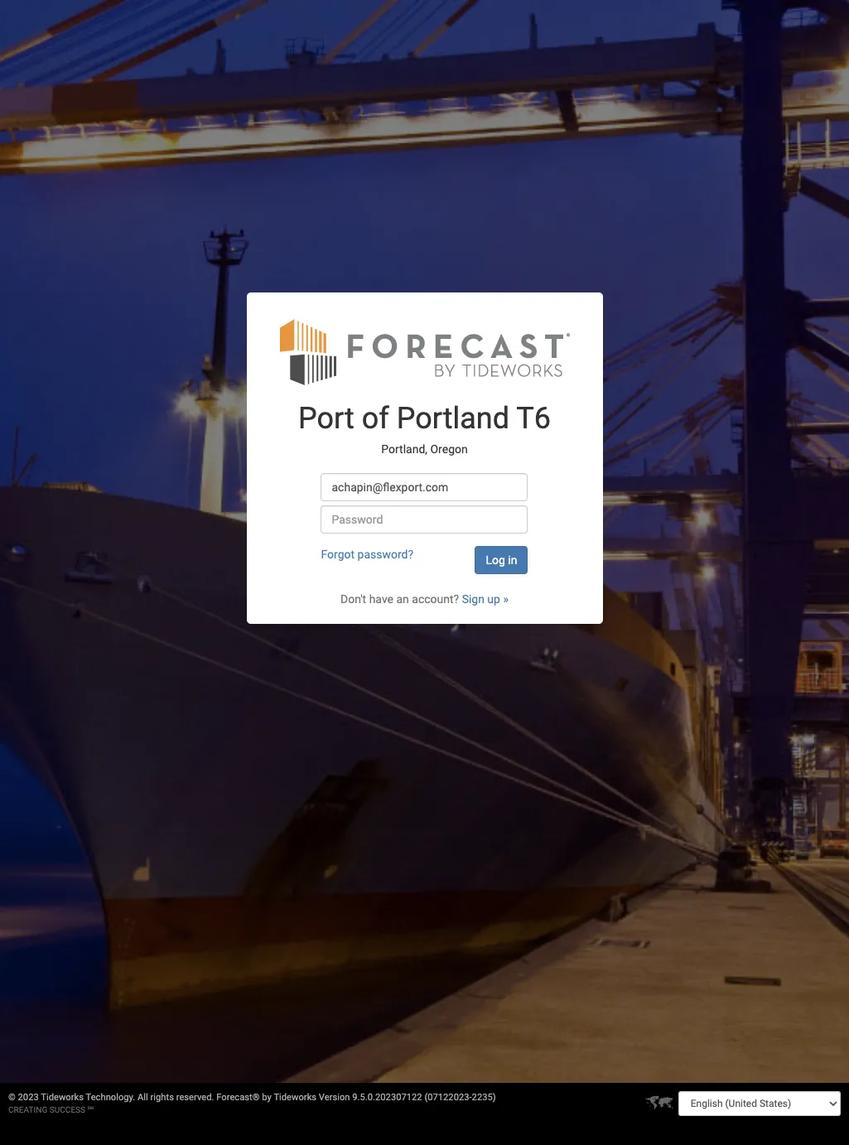 Task type: locate. For each thing, give the bounding box(es) containing it.
forecast®
[[216, 1092, 260, 1103]]

tideworks up success
[[41, 1092, 84, 1103]]

2 tideworks from the left
[[274, 1092, 317, 1103]]

of
[[362, 401, 389, 436]]

success
[[49, 1105, 85, 1114]]

up
[[487, 592, 500, 605]]

have
[[369, 592, 394, 605]]

tideworks
[[41, 1092, 84, 1103], [274, 1092, 317, 1103]]

version
[[319, 1092, 350, 1103]]

© 2023 tideworks technology. all rights reserved. forecast® by tideworks version 9.5.0.202307122 (07122023-2235) creating success ℠
[[8, 1092, 496, 1114]]

©
[[8, 1092, 16, 1103]]

1 horizontal spatial tideworks
[[274, 1092, 317, 1103]]

don't
[[341, 592, 366, 605]]

0 horizontal spatial tideworks
[[41, 1092, 84, 1103]]

log in button
[[475, 546, 528, 574]]

2023
[[18, 1092, 39, 1103]]

tideworks right by
[[274, 1092, 317, 1103]]

password?
[[358, 547, 414, 561]]

9.5.0.202307122
[[352, 1092, 422, 1103]]

t6
[[516, 401, 551, 436]]

port
[[298, 401, 355, 436]]

all
[[138, 1092, 148, 1103]]

»
[[503, 592, 509, 605]]



Task type: describe. For each thing, give the bounding box(es) containing it.
an
[[396, 592, 409, 605]]

forgot password? log in
[[321, 547, 517, 567]]

in
[[508, 553, 517, 567]]

(07122023-
[[425, 1092, 472, 1103]]

Password password field
[[321, 505, 528, 533]]

log
[[486, 553, 505, 567]]

don't have an account? sign up »
[[341, 592, 509, 605]]

sign
[[462, 592, 485, 605]]

portland
[[397, 401, 510, 436]]

sign up » link
[[462, 592, 509, 605]]

account?
[[412, 592, 459, 605]]

Email or username text field
[[321, 473, 528, 501]]

reserved.
[[176, 1092, 214, 1103]]

oregon
[[430, 443, 468, 456]]

creating
[[8, 1105, 47, 1114]]

by
[[262, 1092, 272, 1103]]

rights
[[150, 1092, 174, 1103]]

forgot password? link
[[321, 547, 414, 561]]

forgot
[[321, 547, 355, 561]]

2235)
[[472, 1092, 496, 1103]]

forecast® by tideworks image
[[280, 317, 570, 386]]

℠
[[87, 1105, 94, 1114]]

port of portland t6 portland, oregon
[[298, 401, 551, 456]]

1 tideworks from the left
[[41, 1092, 84, 1103]]

portland,
[[381, 443, 428, 456]]

technology.
[[86, 1092, 135, 1103]]



Task type: vqa. For each thing, say whether or not it's contained in the screenshot.
the 9.5.0.202307122
yes



